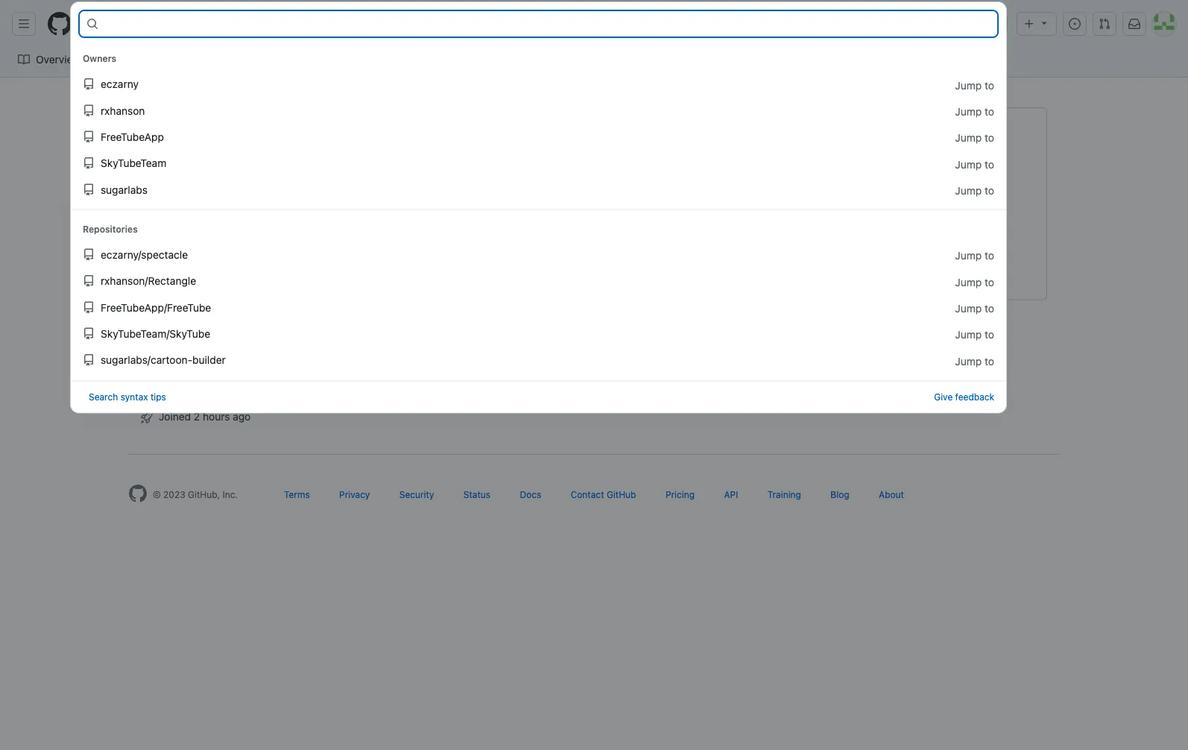 Task type: locate. For each thing, give the bounding box(es) containing it.
status
[[464, 489, 491, 500]]

type / to search
[[104, 18, 187, 30]]

about
[[879, 489, 904, 500]]

3 jump from the top
[[955, 132, 982, 144]]

repositories down "type / to search"
[[116, 53, 176, 66]]

privacy
[[339, 489, 370, 500]]

/
[[132, 19, 138, 30]]

dialog containing eczarny
[[70, 1, 1007, 413]]

type
[[104, 18, 128, 30]]

2 jump to from the top
[[955, 105, 995, 118]]

give
[[934, 392, 953, 402]]

10 jump from the top
[[955, 355, 982, 367]]

7 jump from the top
[[955, 276, 982, 288]]

9 jump to from the top
[[955, 328, 995, 341]]

jump to for sugarlabs
[[955, 184, 995, 197]]

repositories
[[116, 53, 176, 66], [83, 224, 138, 234]]

to for eczarny/spectacle
[[985, 249, 995, 262]]

projects are a customizable, flexible tool for planning and tracking your work.
[[506, 197, 921, 211]]

jump for skytubeteam
[[955, 158, 982, 170]]

homepage image
[[129, 485, 147, 502]]

pricing link
[[666, 489, 695, 500]]

command palette image
[[980, 18, 992, 30]]

customizable,
[[583, 197, 658, 211]]

skytubeteam
[[101, 157, 166, 169]]

3 jump to from the top
[[955, 132, 995, 144]]

jump for sugarlabs
[[955, 184, 982, 197]]

issue opened image
[[1069, 18, 1081, 30]]

repositories inside suggestions list box
[[83, 224, 138, 234]]

jump to for eczarny
[[955, 79, 995, 91]]

and
[[794, 197, 814, 211]]

2
[[194, 410, 200, 422]]

rocket image
[[141, 412, 153, 423]]

jump for skytubeteam/skytube
[[955, 328, 982, 341]]

2023
[[163, 489, 185, 500]]

training
[[768, 489, 801, 500]]

contact
[[571, 489, 604, 500]]

1 jump from the top
[[955, 79, 982, 91]]

1 vertical spatial repositories
[[83, 224, 138, 234]]

profile
[[246, 375, 278, 388]]

6 jump to from the top
[[955, 249, 995, 262]]

book image
[[18, 54, 30, 66]]

give feedback button
[[934, 390, 995, 404]]

work.
[[891, 197, 921, 211]]

edit profile button
[[141, 370, 362, 394]]

training link
[[768, 489, 801, 500]]

rxhanson
[[101, 104, 145, 117]]

security
[[399, 489, 434, 500]]

tracking
[[817, 197, 861, 211]]

to
[[142, 18, 152, 30], [985, 79, 995, 91], [985, 105, 995, 118], [985, 132, 995, 144], [985, 158, 995, 170], [985, 184, 995, 197], [985, 249, 995, 262], [985, 276, 995, 288], [985, 302, 995, 314], [985, 328, 995, 341], [985, 355, 995, 367]]

dialog
[[70, 1, 1007, 413]]

None text field
[[104, 12, 997, 36]]

8 jump to from the top
[[955, 302, 995, 314]]

5 jump from the top
[[955, 184, 982, 197]]

footer
[[117, 454, 1071, 540]]

footer containing © 2023 github, inc.
[[117, 454, 1071, 540]]

jump to for skytubeteam
[[955, 158, 995, 170]]

jump to for rxhanson
[[955, 105, 995, 118]]

triangle down image
[[1039, 17, 1050, 29]]

ago
[[233, 410, 251, 422]]

pricing
[[666, 489, 695, 500]]

api
[[724, 489, 738, 500]]

10 jump to from the top
[[955, 355, 995, 367]]

joined 2 hours ago
[[159, 410, 251, 422]]

search
[[155, 18, 187, 30]]

hours
[[203, 410, 230, 422]]

projects
[[506, 197, 550, 211]]

1 jump to from the top
[[955, 79, 995, 91]]

repositories link
[[93, 48, 182, 71]]

4 jump from the top
[[955, 158, 982, 170]]

jump for rxhanson/rectangle
[[955, 276, 982, 288]]

jump to
[[955, 79, 995, 91], [955, 105, 995, 118], [955, 132, 995, 144], [955, 158, 995, 170], [955, 184, 995, 197], [955, 249, 995, 262], [955, 276, 995, 288], [955, 302, 995, 314], [955, 328, 995, 341], [955, 355, 995, 367]]

5 jump to from the top
[[955, 184, 995, 197]]

suggestions list box
[[71, 40, 1006, 380]]

jump
[[955, 79, 982, 91], [955, 105, 982, 118], [955, 132, 982, 144], [955, 158, 982, 170], [955, 184, 982, 197], [955, 249, 982, 262], [955, 276, 982, 288], [955, 302, 982, 314], [955, 328, 982, 341], [955, 355, 982, 367]]

9 jump from the top
[[955, 328, 982, 341]]

4 jump to from the top
[[955, 158, 995, 170]]

status link
[[464, 489, 491, 500]]

sugarlabs/cartoon-builder
[[101, 354, 226, 366]]

to for freetubeapp
[[985, 132, 995, 144]]

edit profile
[[224, 375, 278, 388]]

docs link
[[520, 489, 541, 500]]

freetubeapp/freetube
[[101, 301, 211, 313]]

2 jump from the top
[[955, 105, 982, 118]]

tips
[[151, 392, 166, 402]]

to for skytubeteam/skytube
[[985, 328, 995, 341]]

github
[[607, 489, 636, 500]]

6 jump from the top
[[955, 249, 982, 262]]

repositories down sugarlabs
[[83, 224, 138, 234]]

8 jump from the top
[[955, 302, 982, 314]]

search syntax tips link
[[89, 390, 166, 404]]

7 jump to from the top
[[955, 276, 995, 288]]



Task type: describe. For each thing, give the bounding box(es) containing it.
security link
[[399, 489, 434, 500]]

api link
[[724, 489, 738, 500]]

to for rxhanson
[[985, 105, 995, 118]]

to for skytubeteam
[[985, 158, 995, 170]]

jump to for rxhanson/rectangle
[[955, 276, 995, 288]]

git pull request image
[[1099, 18, 1111, 30]]

a
[[574, 197, 580, 211]]

your
[[864, 197, 888, 211]]

owners
[[83, 53, 116, 64]]

jump to for freetubeapp
[[955, 132, 995, 144]]

to for sugarlabs
[[985, 184, 995, 197]]

are
[[554, 197, 571, 211]]

flexible
[[661, 197, 700, 211]]

overview
[[36, 53, 81, 66]]

eczarny
[[101, 78, 139, 90]]

terms
[[284, 489, 310, 500]]

jump for freetubeapp
[[955, 132, 982, 144]]

inc.
[[222, 489, 238, 500]]

contact github
[[571, 489, 636, 500]]

to for eczarny
[[985, 79, 995, 91]]

builder
[[192, 354, 226, 366]]

repo image
[[99, 54, 110, 66]]

github,
[[188, 489, 220, 500]]

search
[[89, 392, 118, 402]]

rxhanson/rectangle
[[101, 275, 196, 287]]

privacy link
[[339, 489, 370, 500]]

jump for rxhanson
[[955, 105, 982, 118]]

jump to for sugarlabs/cartoon-builder
[[955, 355, 995, 367]]

blog
[[831, 489, 850, 500]]

blog link
[[831, 489, 850, 500]]

jump to for freetubeapp/freetube
[[955, 302, 995, 314]]

sugarlabs
[[101, 183, 148, 196]]

skytubeteam/skytube
[[101, 327, 210, 340]]

tool
[[703, 197, 723, 211]]

feedback
[[955, 392, 995, 402]]

overview link
[[12, 48, 87, 71]]

none text field inside dialog
[[104, 12, 997, 36]]

joined
[[159, 410, 191, 422]]

eczarny/spectacle
[[101, 248, 188, 261]]

to for rxhanson/rectangle
[[985, 276, 995, 288]]

homepage image
[[48, 12, 72, 36]]

notifications image
[[1129, 18, 1141, 30]]

sugarlabs/cartoon-
[[101, 354, 192, 366]]

©
[[153, 489, 161, 500]]

0 vertical spatial repositories
[[116, 53, 176, 66]]

to for sugarlabs/cartoon-builder
[[985, 355, 995, 367]]

© 2023 github, inc.
[[153, 489, 238, 500]]

plus image
[[1024, 18, 1036, 30]]

syntax
[[121, 392, 148, 402]]

planning
[[745, 197, 791, 211]]

edit
[[224, 375, 244, 388]]

for
[[727, 197, 742, 211]]

jump to for skytubeteam/skytube
[[955, 328, 995, 341]]

to for freetubeapp/freetube
[[985, 302, 995, 314]]

freetubeapp
[[101, 131, 164, 143]]

jump to for eczarny/spectacle
[[955, 249, 995, 262]]

jump for eczarny
[[955, 79, 982, 91]]

jump for sugarlabs/cartoon-builder
[[955, 355, 982, 367]]

change your avatar image
[[141, 107, 362, 328]]

docs
[[520, 489, 541, 500]]

terms link
[[284, 489, 310, 500]]

jump for freetubeapp/freetube
[[955, 302, 982, 314]]

about link
[[879, 489, 904, 500]]

jump for eczarny/spectacle
[[955, 249, 982, 262]]

give feedback
[[934, 392, 995, 402]]

terryturtle85
[[141, 340, 222, 357]]

search syntax tips
[[89, 392, 166, 402]]

contact github link
[[571, 489, 636, 500]]



Task type: vqa. For each thing, say whether or not it's contained in the screenshot.
GitHub,
yes



